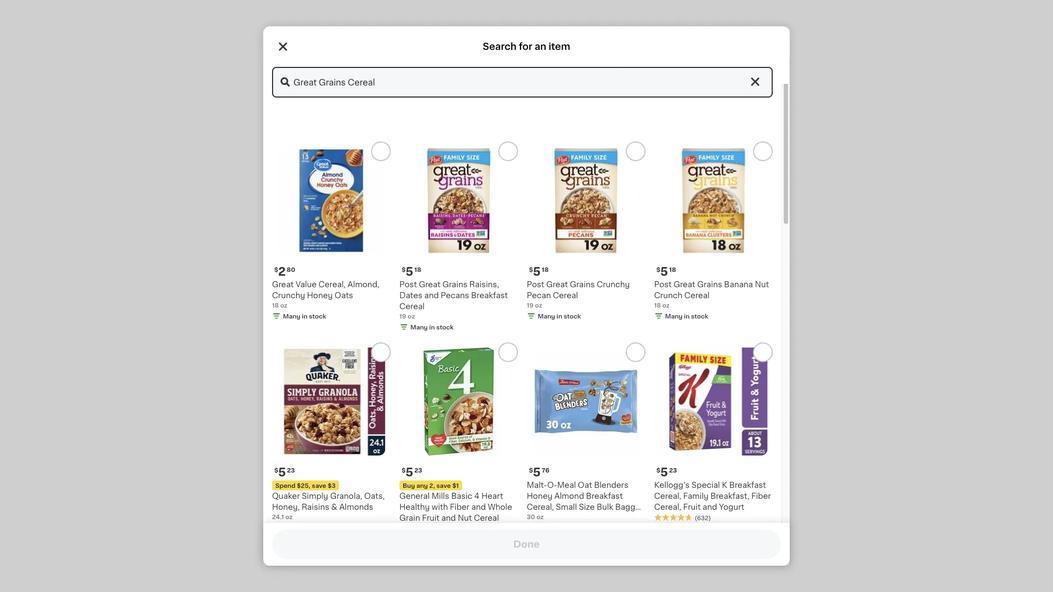 Task type: describe. For each thing, give the bounding box(es) containing it.
24.1
[[272, 514, 284, 520]]

pecan
[[527, 291, 551, 299]]

search for an item
[[483, 42, 570, 51]]

many in stock for honey
[[283, 313, 326, 319]]

post for post great grains raisins, dates and pecans breakfast cereal
[[399, 280, 417, 288]]

oat
[[578, 481, 592, 489]]

fiber for buy any 2, save $1
[[450, 503, 469, 511]]

23 for kellogg's
[[669, 467, 677, 473]]

$ 5 18 for post great grains raisins, dates and pecans breakfast cereal
[[402, 266, 421, 277]]

buy any 2, save $1
[[403, 483, 459, 489]]

18 for post great grains raisins, dates and pecans breakfast cereal
[[414, 266, 421, 272]]

2 save from the left
[[436, 483, 451, 489]]

pecans
[[441, 291, 469, 299]]

crunchy inside post great grains crunchy pecan cereal 19 oz
[[597, 280, 630, 288]]

heart
[[481, 492, 503, 500]]

oz inside great value cereal, almond, crunchy honey oats 18 oz
[[280, 302, 287, 308]]

post for post great grains banana nut crunch cereal
[[654, 280, 672, 288]]

19 inside post great grains crunchy pecan cereal 19 oz
[[527, 302, 534, 308]]

banana
[[724, 280, 753, 288]]

19 inside the "post great grains raisins, dates and pecans breakfast cereal 19 oz"
[[399, 313, 406, 319]]

honey,
[[272, 503, 300, 511]]

Search Walmart... field
[[272, 67, 773, 98]]

meal
[[557, 481, 576, 489]]

5 for post great grains raisins, dates and pecans breakfast cereal
[[406, 266, 413, 277]]

$ for post great grains crunchy pecan cereal
[[529, 266, 533, 272]]

80
[[287, 266, 295, 272]]

$ 5 23 for buy
[[402, 467, 422, 478]]

18 for post great grains crunchy pecan cereal
[[542, 266, 549, 272]]

kellogg's
[[654, 481, 690, 489]]

cereal, inside great value cereal, almond, crunchy honey oats 18 oz
[[319, 280, 346, 288]]

4
[[474, 492, 479, 500]]

cereal, inside malt-o-meal oat blenders honey almond breakfast cereal, small size bulk bagged cereal
[[527, 503, 554, 511]]

product group containing 2
[[272, 142, 391, 323]]

none search field inside dialog
[[272, 67, 773, 98]]

spend
[[275, 483, 295, 489]]

16.3
[[654, 524, 667, 530]]

search
[[483, 42, 517, 51]]

post great grains crunchy pecan cereal 19 oz
[[527, 280, 630, 308]]

yogurt
[[719, 503, 744, 511]]

general
[[399, 492, 430, 500]]

great for post great grains crunchy pecan cereal
[[546, 280, 568, 288]]

post for post great grains crunchy pecan cereal
[[527, 280, 544, 288]]

oz inside post great grains banana nut crunch cereal 18 oz
[[662, 302, 670, 308]]

cereal inside the "post great grains raisins, dates and pecans breakfast cereal 19 oz"
[[399, 302, 425, 310]]

$ 2 80
[[274, 266, 295, 277]]

cereal, up '16.3 oz'
[[654, 503, 681, 511]]

oz right 16.3
[[668, 524, 675, 530]]

great value cereal, almond, crunchy honey oats 18 oz
[[272, 280, 379, 308]]

spend $25, save $3
[[275, 483, 336, 489]]

buy
[[403, 483, 415, 489]]

kellogg's special k breakfast cereal, family breakfast, fiber cereal, fruit and yogurt
[[654, 481, 771, 511]]

cereal inside post great grains banana nut crunch cereal 18 oz
[[684, 291, 710, 299]]

almond
[[554, 492, 584, 500]]

and down 4
[[471, 503, 486, 511]]

18 for post great grains banana nut crunch cereal
[[669, 266, 676, 272]]

crunch
[[654, 291, 682, 299]]

nut inside general mills basic 4 heart healthy with fiber and whole grain fruit and nut cereal
[[458, 514, 472, 522]]

2
[[278, 266, 286, 277]]

quaker
[[272, 492, 300, 500]]

oz inside the "post great grains raisins, dates and pecans breakfast cereal 19 oz"
[[408, 313, 415, 319]]

dialog containing 2
[[263, 26, 790, 592]]

$ 5 18 for post great grains crunchy pecan cereal
[[529, 266, 549, 277]]

breakfast for post great grains raisins, dates and pecans breakfast cereal 19 oz
[[471, 291, 508, 299]]

grain
[[399, 514, 420, 522]]

$ for buy any 2, save $1
[[402, 467, 406, 473]]

23 for spend
[[287, 467, 295, 473]]

18 inside great value cereal, almond, crunchy honey oats 18 oz
[[272, 302, 279, 308]]

in for honey
[[302, 313, 307, 319]]

many in stock for cereal
[[538, 313, 581, 319]]

almonds
[[339, 503, 373, 511]]

5 for malt-o-meal oat blenders honey almond breakfast cereal, small size bulk bagged cereal
[[533, 467, 541, 478]]

in for cereal
[[557, 313, 562, 319]]

healthy
[[399, 503, 430, 511]]

76
[[542, 467, 549, 473]]

general mills basic 4 heart healthy with fiber and whole grain fruit and nut cereal
[[399, 492, 512, 522]]

cereal inside malt-o-meal oat blenders honey almond breakfast cereal, small size bulk bagged cereal
[[527, 514, 552, 522]]

$25,
[[297, 483, 310, 489]]

1 save from the left
[[312, 483, 326, 489]]

$3
[[328, 483, 336, 489]]



Task type: locate. For each thing, give the bounding box(es) containing it.
with
[[432, 503, 448, 511]]

many in stock down post great grains crunchy pecan cereal 19 oz
[[538, 313, 581, 319]]

honey down value at the top left of the page
[[307, 291, 333, 299]]

nut down the basic
[[458, 514, 472, 522]]

$ up spend
[[274, 467, 278, 473]]

crunchy
[[597, 280, 630, 288], [272, 291, 305, 299]]

post up pecan at right
[[527, 280, 544, 288]]

many down pecan at right
[[538, 313, 555, 319]]

post great grains banana nut crunch cereal 18 oz
[[654, 280, 769, 308]]

3 great from the left
[[546, 280, 568, 288]]

18 down 2
[[272, 302, 279, 308]]

many
[[283, 313, 300, 319], [538, 313, 555, 319], [665, 313, 683, 319], [410, 324, 428, 330]]

and inside "kellogg's special k breakfast cereal, family breakfast, fiber cereal, fruit and yogurt"
[[703, 503, 717, 511]]

0 horizontal spatial save
[[312, 483, 326, 489]]

many in stock down great value cereal, almond, crunchy honey oats 18 oz
[[283, 313, 326, 319]]

$ up kellogg's
[[656, 467, 660, 473]]

1 horizontal spatial post
[[527, 280, 544, 288]]

honey for o-
[[527, 492, 552, 500]]

fruit inside "kellogg's special k breakfast cereal, family breakfast, fiber cereal, fruit and yogurt"
[[683, 503, 701, 511]]

5 up crunch
[[660, 266, 668, 277]]

30
[[527, 514, 535, 520]]

$ 5 23
[[274, 467, 295, 478], [402, 467, 422, 478], [656, 467, 677, 478]]

0 vertical spatial 19
[[527, 302, 534, 308]]

1 horizontal spatial 23
[[414, 467, 422, 473]]

fruit inside general mills basic 4 heart healthy with fiber and whole grain fruit and nut cereal
[[422, 514, 439, 522]]

1 horizontal spatial honey
[[527, 492, 552, 500]]

fiber for 5
[[751, 492, 771, 500]]

1 $ 5 18 from the left
[[402, 266, 421, 277]]

grains inside post great grains banana nut crunch cereal 18 oz
[[697, 280, 722, 288]]

$1
[[452, 483, 459, 489]]

stock down post great grains banana nut crunch cereal 18 oz
[[691, 313, 708, 319]]

grains inside post great grains crunchy pecan cereal 19 oz
[[570, 280, 595, 288]]

cereal, down kellogg's
[[654, 492, 681, 500]]

2 horizontal spatial $ 5 18
[[656, 266, 676, 277]]

many for crunch
[[665, 313, 683, 319]]

bulk
[[597, 503, 613, 511]]

value
[[296, 280, 317, 288]]

fruit down with
[[422, 514, 439, 522]]

cereal right pecan at right
[[553, 291, 578, 299]]

malt-o-meal oat blenders honey almond breakfast cereal, small size bulk bagged cereal
[[527, 481, 645, 522]]

0 vertical spatial fruit
[[683, 503, 701, 511]]

cereal, up oats
[[319, 280, 346, 288]]

save up mills
[[436, 483, 451, 489]]

18 down crunch
[[654, 302, 661, 308]]

great for post great grains banana nut crunch cereal
[[674, 280, 695, 288]]

19 down pecan at right
[[527, 302, 534, 308]]

1 grains from the left
[[443, 280, 467, 288]]

for
[[519, 42, 532, 51]]

breakfast inside the "post great grains raisins, dates and pecans breakfast cereal 19 oz"
[[471, 291, 508, 299]]

1 vertical spatial breakfast
[[729, 481, 766, 489]]

breakfast up bulk
[[586, 492, 623, 500]]

5 for post great grains crunchy pecan cereal
[[533, 266, 541, 277]]

many down dates in the left of the page
[[410, 324, 428, 330]]

stock down the "post great grains raisins, dates and pecans breakfast cereal 19 oz"
[[436, 324, 454, 330]]

0 horizontal spatial honey
[[307, 291, 333, 299]]

post inside post great grains banana nut crunch cereal 18 oz
[[654, 280, 672, 288]]

post inside the "post great grains raisins, dates and pecans breakfast cereal 19 oz"
[[399, 280, 417, 288]]

19 down dates in the left of the page
[[399, 313, 406, 319]]

grains for crunchy
[[570, 280, 595, 288]]

1 horizontal spatial save
[[436, 483, 451, 489]]

almond,
[[348, 280, 379, 288]]

grains inside the "post great grains raisins, dates and pecans breakfast cereal 19 oz"
[[443, 280, 467, 288]]

and down with
[[441, 514, 456, 522]]

breakfast inside "kellogg's special k breakfast cereal, family breakfast, fiber cereal, fruit and yogurt"
[[729, 481, 766, 489]]

nut inside post great grains banana nut crunch cereal 18 oz
[[755, 280, 769, 288]]

nut
[[755, 280, 769, 288], [458, 514, 472, 522]]

$ 5 18 up pecan at right
[[529, 266, 549, 277]]

crunchy inside great value cereal, almond, crunchy honey oats 18 oz
[[272, 291, 305, 299]]

whole
[[488, 503, 512, 511]]

post up dates in the left of the page
[[399, 280, 417, 288]]

size
[[579, 503, 595, 511]]

1 vertical spatial 19
[[399, 313, 406, 319]]

in
[[302, 313, 307, 319], [557, 313, 562, 319], [684, 313, 690, 319], [429, 324, 435, 330]]

$ up buy
[[402, 467, 406, 473]]

1 post from the left
[[399, 280, 417, 288]]

5 for post great grains banana nut crunch cereal
[[660, 266, 668, 277]]

$ for malt-o-meal oat blenders honey almond breakfast cereal, small size bulk bagged cereal
[[529, 467, 533, 473]]

1 great from the left
[[272, 280, 294, 288]]

1 horizontal spatial $ 5 18
[[529, 266, 549, 277]]

cereal right crunch
[[684, 291, 710, 299]]

great inside the "post great grains raisins, dates and pecans breakfast cereal 19 oz"
[[419, 280, 441, 288]]

grains
[[443, 280, 467, 288], [570, 280, 595, 288], [697, 280, 722, 288]]

raisins
[[302, 503, 329, 511]]

stock
[[309, 313, 326, 319], [564, 313, 581, 319], [691, 313, 708, 319], [436, 324, 454, 330]]

post up crunch
[[654, 280, 672, 288]]

many in stock for crunch
[[665, 313, 708, 319]]

18 up crunch
[[669, 266, 676, 272]]

many for honey
[[283, 313, 300, 319]]

stock for crunch
[[691, 313, 708, 319]]

2 horizontal spatial grains
[[697, 280, 722, 288]]

fiber inside "kellogg's special k breakfast cereal, family breakfast, fiber cereal, fruit and yogurt"
[[751, 492, 771, 500]]

oz
[[280, 302, 287, 308], [535, 302, 542, 308], [662, 302, 670, 308], [408, 313, 415, 319], [285, 514, 293, 520], [537, 514, 544, 520], [668, 524, 675, 530]]

and right dates in the left of the page
[[424, 291, 439, 299]]

in for crunch
[[684, 313, 690, 319]]

many down value at the top left of the page
[[283, 313, 300, 319]]

in down post great grains crunchy pecan cereal 19 oz
[[557, 313, 562, 319]]

$ 5 23 up buy
[[402, 467, 422, 478]]

many in stock for and
[[410, 324, 454, 330]]

$ 5 18 for post great grains banana nut crunch cereal
[[656, 266, 676, 277]]

5 for spend $25, save $3
[[278, 467, 286, 478]]

$ 5 23 for kellogg's
[[656, 467, 677, 478]]

oz inside "quaker simply granola, oats, honey, raisins & almonds 24.1 oz"
[[285, 514, 293, 520]]

many in stock down crunch
[[665, 313, 708, 319]]

fruit
[[683, 503, 701, 511], [422, 514, 439, 522]]

18 up pecan at right
[[542, 266, 549, 272]]

$ 5 23 up kellogg's
[[656, 467, 677, 478]]

4 great from the left
[[674, 280, 695, 288]]

$ 5 23 for spend
[[274, 467, 295, 478]]

5 up spend
[[278, 467, 286, 478]]

oz down honey,
[[285, 514, 293, 520]]

1 horizontal spatial fiber
[[751, 492, 771, 500]]

1 23 from the left
[[287, 467, 295, 473]]

$ 5 23 up spend
[[274, 467, 295, 478]]

$ 5 18
[[402, 266, 421, 277], [529, 266, 549, 277], [656, 266, 676, 277]]

item
[[549, 42, 570, 51]]

cereal,
[[319, 280, 346, 288], [654, 492, 681, 500], [527, 503, 554, 511], [654, 503, 681, 511]]

1 horizontal spatial 19
[[527, 302, 534, 308]]

23 up any
[[414, 467, 422, 473]]

honey down the malt-
[[527, 492, 552, 500]]

5 for kellogg's special k breakfast cereal, family breakfast, fiber cereal, fruit and yogurt
[[660, 467, 668, 478]]

many in stock down the "post great grains raisins, dates and pecans breakfast cereal 19 oz"
[[410, 324, 454, 330]]

$ up pecan at right
[[529, 266, 533, 272]]

oz right 30
[[537, 514, 544, 520]]

great inside post great grains banana nut crunch cereal 18 oz
[[674, 280, 695, 288]]

(632)
[[695, 515, 711, 521]]

$ for post great grains banana nut crunch cereal
[[656, 266, 660, 272]]

oz down $ 2 80
[[280, 302, 287, 308]]

oz down pecan at right
[[535, 302, 542, 308]]

3 grains from the left
[[697, 280, 722, 288]]

dates
[[399, 291, 422, 299]]

1 horizontal spatial grains
[[570, 280, 595, 288]]

fiber down the basic
[[450, 503, 469, 511]]

1 $ 5 23 from the left
[[274, 467, 295, 478]]

5 up kellogg's
[[660, 467, 668, 478]]

post great grains raisins, dates and pecans breakfast cereal 19 oz
[[399, 280, 508, 319]]

$ 5 18 up dates in the left of the page
[[402, 266, 421, 277]]

&
[[331, 503, 337, 511]]

great up pecan at right
[[546, 280, 568, 288]]

great for post great grains raisins, dates and pecans breakfast cereal
[[419, 280, 441, 288]]

family
[[683, 492, 709, 500]]

1 horizontal spatial nut
[[755, 280, 769, 288]]

5 up buy
[[406, 467, 413, 478]]

honey inside great value cereal, almond, crunchy honey oats 18 oz
[[307, 291, 333, 299]]

in down the "post great grains raisins, dates and pecans breakfast cereal 19 oz"
[[429, 324, 435, 330]]

raisins,
[[469, 280, 499, 288]]

nut right the banana
[[755, 280, 769, 288]]

0 vertical spatial crunchy
[[597, 280, 630, 288]]

30 oz
[[527, 514, 544, 520]]

dialog
[[263, 26, 790, 592]]

16.3 oz
[[654, 524, 675, 530]]

cereal
[[553, 291, 578, 299], [684, 291, 710, 299], [399, 302, 425, 310], [474, 514, 499, 522], [527, 514, 552, 522]]

stock for cereal
[[564, 313, 581, 319]]

2 post from the left
[[527, 280, 544, 288]]

honey
[[307, 291, 333, 299], [527, 492, 552, 500]]

0 horizontal spatial nut
[[458, 514, 472, 522]]

2 horizontal spatial $ 5 23
[[656, 467, 677, 478]]

blenders
[[594, 481, 628, 489]]

0 vertical spatial honey
[[307, 291, 333, 299]]

23
[[287, 467, 295, 473], [414, 467, 422, 473], [669, 467, 677, 473]]

fiber
[[751, 492, 771, 500], [450, 503, 469, 511]]

0 horizontal spatial fiber
[[450, 503, 469, 511]]

$ up dates in the left of the page
[[402, 266, 406, 272]]

2 great from the left
[[419, 280, 441, 288]]

None search field
[[272, 67, 773, 98]]

fruit down family
[[683, 503, 701, 511]]

5 up pecan at right
[[533, 266, 541, 277]]

19
[[527, 302, 534, 308], [399, 313, 406, 319]]

great up dates in the left of the page
[[419, 280, 441, 288]]

fiber right breakfast,
[[751, 492, 771, 500]]

in down post great grains banana nut crunch cereal 18 oz
[[684, 313, 690, 319]]

$ for post great grains raisins, dates and pecans breakfast cereal
[[402, 266, 406, 272]]

$ for spend $25, save $3
[[274, 467, 278, 473]]

in for and
[[429, 324, 435, 330]]

$ inside $ 5 76
[[529, 467, 533, 473]]

3 $ 5 23 from the left
[[656, 467, 677, 478]]

2 horizontal spatial post
[[654, 280, 672, 288]]

0 horizontal spatial grains
[[443, 280, 467, 288]]

special
[[692, 481, 720, 489]]

2,
[[429, 483, 435, 489]]

1 vertical spatial honey
[[527, 492, 552, 500]]

3 23 from the left
[[669, 467, 677, 473]]

1 vertical spatial nut
[[458, 514, 472, 522]]

18 inside post great grains banana nut crunch cereal 18 oz
[[654, 302, 661, 308]]

and inside the "post great grains raisins, dates and pecans breakfast cereal 19 oz"
[[424, 291, 439, 299]]

great down 2
[[272, 280, 294, 288]]

$ up crunch
[[656, 266, 660, 272]]

1 vertical spatial crunchy
[[272, 291, 305, 299]]

oats
[[335, 291, 353, 299]]

breakfast inside malt-o-meal oat blenders honey almond breakfast cereal, small size bulk bagged cereal
[[586, 492, 623, 500]]

product group
[[272, 142, 391, 323], [399, 142, 518, 334], [527, 142, 645, 323], [654, 142, 773, 323], [272, 342, 391, 555], [399, 342, 518, 566], [527, 342, 645, 534], [654, 342, 773, 545]]

2 grains from the left
[[570, 280, 595, 288]]

fiber inside general mills basic 4 heart healthy with fiber and whole grain fruit and nut cereal
[[450, 503, 469, 511]]

great
[[272, 280, 294, 288], [419, 280, 441, 288], [546, 280, 568, 288], [674, 280, 695, 288]]

breakfast down raisins,
[[471, 291, 508, 299]]

18
[[414, 266, 421, 272], [542, 266, 549, 272], [669, 266, 676, 272], [272, 302, 279, 308], [654, 302, 661, 308]]

oats,
[[364, 492, 385, 500]]

granola,
[[330, 492, 362, 500]]

k
[[722, 481, 727, 489]]

0 horizontal spatial crunchy
[[272, 291, 305, 299]]

breakfast up breakfast,
[[729, 481, 766, 489]]

many in stock
[[283, 313, 326, 319], [538, 313, 581, 319], [665, 313, 708, 319], [410, 324, 454, 330]]

basic
[[451, 492, 472, 500]]

in down great value cereal, almond, crunchy honey oats 18 oz
[[302, 313, 307, 319]]

5 up dates in the left of the page
[[406, 266, 413, 277]]

0 horizontal spatial 23
[[287, 467, 295, 473]]

breakfast for malt-o-meal oat blenders honey almond breakfast cereal, small size bulk bagged cereal
[[586, 492, 623, 500]]

0 horizontal spatial post
[[399, 280, 417, 288]]

bagged
[[615, 503, 645, 511]]

0 vertical spatial fiber
[[751, 492, 771, 500]]

honey for value
[[307, 291, 333, 299]]

23 up spend
[[287, 467, 295, 473]]

2 $ 5 23 from the left
[[402, 467, 422, 478]]

mills
[[432, 492, 449, 500]]

0 vertical spatial breakfast
[[471, 291, 508, 299]]

2 23 from the left
[[414, 467, 422, 473]]

0 horizontal spatial fruit
[[422, 514, 439, 522]]

honey inside malt-o-meal oat blenders honey almond breakfast cereal, small size bulk bagged cereal
[[527, 492, 552, 500]]

$ 5 18 up crunch
[[656, 266, 676, 277]]

5 for buy any 2, save $1
[[406, 467, 413, 478]]

0 horizontal spatial breakfast
[[471, 291, 508, 299]]

0 horizontal spatial $ 5 18
[[402, 266, 421, 277]]

23 up kellogg's
[[669, 467, 677, 473]]

$ left 76
[[529, 467, 533, 473]]

1 vertical spatial fiber
[[450, 503, 469, 511]]

$ for kellogg's special k breakfast cereal, family breakfast, fiber cereal, fruit and yogurt
[[656, 467, 660, 473]]

many for cereal
[[538, 313, 555, 319]]

small
[[556, 503, 577, 511]]

breakfast,
[[711, 492, 749, 500]]

cereal, up '30 oz'
[[527, 503, 554, 511]]

3 post from the left
[[654, 280, 672, 288]]

1 vertical spatial fruit
[[422, 514, 439, 522]]

simply
[[302, 492, 328, 500]]

2 $ 5 18 from the left
[[529, 266, 549, 277]]

2 horizontal spatial 23
[[669, 467, 677, 473]]

cereal inside post great grains crunchy pecan cereal 19 oz
[[553, 291, 578, 299]]

stock down great value cereal, almond, crunchy honey oats 18 oz
[[309, 313, 326, 319]]

1 horizontal spatial crunchy
[[597, 280, 630, 288]]

0 vertical spatial nut
[[755, 280, 769, 288]]

great up crunch
[[674, 280, 695, 288]]

breakfast
[[471, 291, 508, 299], [729, 481, 766, 489], [586, 492, 623, 500]]

$ for great value cereal, almond, crunchy honey oats
[[274, 266, 278, 272]]

1 horizontal spatial breakfast
[[586, 492, 623, 500]]

post inside post great grains crunchy pecan cereal 19 oz
[[527, 280, 544, 288]]

cereal down the malt-
[[527, 514, 552, 522]]

18 up dates in the left of the page
[[414, 266, 421, 272]]

many for and
[[410, 324, 428, 330]]

oz down crunch
[[662, 302, 670, 308]]

0 horizontal spatial 19
[[399, 313, 406, 319]]

5 left 76
[[533, 467, 541, 478]]

$ left "80"
[[274, 266, 278, 272]]

cereal down dates in the left of the page
[[399, 302, 425, 310]]

oz down dates in the left of the page
[[408, 313, 415, 319]]

an
[[535, 42, 546, 51]]

o-
[[547, 481, 557, 489]]

grains for banana
[[697, 280, 722, 288]]

great inside great value cereal, almond, crunchy honey oats 18 oz
[[272, 280, 294, 288]]

many down crunch
[[665, 313, 683, 319]]

oz inside post great grains crunchy pecan cereal 19 oz
[[535, 302, 542, 308]]

and
[[424, 291, 439, 299], [471, 503, 486, 511], [703, 503, 717, 511], [441, 514, 456, 522]]

great inside post great grains crunchy pecan cereal 19 oz
[[546, 280, 568, 288]]

malt-
[[527, 481, 547, 489]]

$ inside $ 2 80
[[274, 266, 278, 272]]

cereal down whole
[[474, 514, 499, 522]]

quaker simply granola, oats, honey, raisins & almonds 24.1 oz
[[272, 492, 385, 520]]

$ 5 76
[[529, 467, 549, 478]]

1 horizontal spatial $ 5 23
[[402, 467, 422, 478]]

5
[[406, 266, 413, 277], [533, 266, 541, 277], [660, 266, 668, 277], [278, 467, 286, 478], [406, 467, 413, 478], [533, 467, 541, 478], [660, 467, 668, 478]]

$
[[274, 266, 278, 272], [402, 266, 406, 272], [529, 266, 533, 272], [656, 266, 660, 272], [274, 467, 278, 473], [402, 467, 406, 473], [529, 467, 533, 473], [656, 467, 660, 473]]

stock down post great grains crunchy pecan cereal 19 oz
[[564, 313, 581, 319]]

post
[[399, 280, 417, 288], [527, 280, 544, 288], [654, 280, 672, 288]]

3 $ 5 18 from the left
[[656, 266, 676, 277]]

stock for honey
[[309, 313, 326, 319]]

stock for and
[[436, 324, 454, 330]]

0 horizontal spatial $ 5 23
[[274, 467, 295, 478]]

any
[[416, 483, 428, 489]]

save
[[312, 483, 326, 489], [436, 483, 451, 489]]

2 horizontal spatial breakfast
[[729, 481, 766, 489]]

1 horizontal spatial fruit
[[683, 503, 701, 511]]

★★★★★
[[654, 514, 693, 521], [654, 514, 693, 521]]

23 for buy
[[414, 467, 422, 473]]

2 vertical spatial breakfast
[[586, 492, 623, 500]]

cereal inside general mills basic 4 heart healthy with fiber and whole grain fruit and nut cereal
[[474, 514, 499, 522]]

grains for raisins,
[[443, 280, 467, 288]]

save up simply
[[312, 483, 326, 489]]

and up (632)
[[703, 503, 717, 511]]



Task type: vqa. For each thing, say whether or not it's contained in the screenshot.


